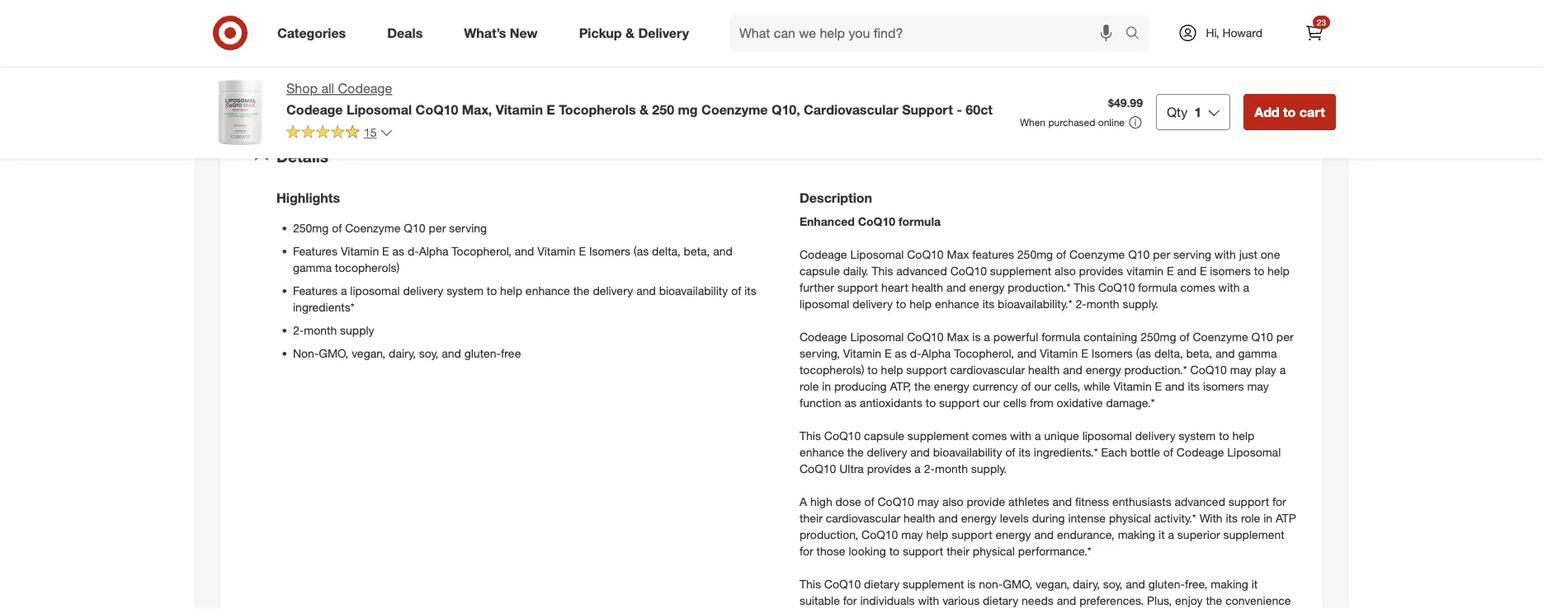Task type: vqa. For each thing, say whether or not it's contained in the screenshot.
vegan, within This Coq10 Dietary Supplement Is Non-Gmo, Vegan, Dairy, Soy, And Gluten-Free, Making It Suitable For Individuals With Various Dietary Needs And Preferences. Plus, Enjoy The Convenienc
yes



Task type: locate. For each thing, give the bounding box(es) containing it.
2- up containing
[[1076, 297, 1087, 311]]

those
[[817, 544, 846, 559]]

powerful
[[994, 330, 1039, 344]]

this up containing
[[1074, 280, 1096, 295]]

coq10 right dose
[[878, 495, 914, 509]]

2- inside this coq10 capsule supplement comes with a unique liposomal delivery system to help enhance the delivery and bioavailability of its ingredients.* each bottle of codeage liposomal coq10 ultra provides a 2-month supply.
[[924, 462, 935, 476]]

1 horizontal spatial d-
[[910, 346, 922, 361]]

1 horizontal spatial it
[[1252, 577, 1258, 592]]

its inside codeage liposomal coq10 max is a powerful formula containing 250mg of coenzyme q10 per serving, vitamin e as d-alpha tocopherol, and vitamin e isomers (as delta, beta, and gamma tocopherols) to help support cardiovascular health and energy production.* coq10 may play a role in producing atp, the energy currency of our cells, while vitamin e and its isomers may function as antioxidants to support our cells from oxidative damage.*
[[1188, 379, 1200, 394]]

0 vertical spatial d-
[[408, 244, 419, 258]]

comes inside codeage liposomal coq10 max features 250mg of coenzyme q10 per serving with just one capsule daily. this advanced coq10 supplement also provides vitamin e and e isomers to help further support heart health and energy production.* this coq10 formula comes with a liposomal delivery to help enhance its bioavailability.* 2-month supply.
[[1181, 280, 1216, 295]]

capsule inside this coq10 capsule supplement comes with a unique liposomal delivery system to help enhance the delivery and bioavailability of its ingredients.* each bottle of codeage liposomal coq10 ultra provides a 2-month supply.
[[864, 429, 905, 443]]

is left non-
[[968, 577, 976, 592]]

fitness
[[1075, 495, 1109, 509]]

the down free,
[[1206, 594, 1223, 608]]

2 horizontal spatial enhance
[[935, 297, 980, 311]]

0 horizontal spatial our
[[983, 396, 1000, 410]]

0 vertical spatial isomers
[[1210, 264, 1251, 278]]

ingredients*
[[293, 300, 355, 315]]

making
[[1118, 528, 1156, 542], [1211, 577, 1249, 592]]

codeage down enhanced
[[800, 247, 847, 262]]

1 vertical spatial delta,
[[1155, 346, 1183, 361]]

supplement down atp
[[1224, 528, 1285, 542]]

0 horizontal spatial 250mg
[[293, 221, 329, 235]]

of right bottle
[[1164, 445, 1174, 460]]

month
[[1087, 297, 1120, 311], [304, 323, 337, 338], [935, 462, 968, 476]]

provides
[[1079, 264, 1124, 278], [867, 462, 912, 476]]

gamma inside codeage liposomal coq10 max is a powerful formula containing 250mg of coenzyme q10 per serving, vitamin e as d-alpha tocopherol, and vitamin e isomers (as delta, beta, and gamma tocopherols) to help support cardiovascular health and energy production.* coq10 may play a role in producing atp, the energy currency of our cells, while vitamin e and its isomers may function as antioxidants to support our cells from oxidative damage.*
[[1238, 346, 1277, 361]]

1 vertical spatial formula
[[1139, 280, 1178, 295]]

max left powerful
[[947, 330, 969, 344]]

of right containing
[[1180, 330, 1190, 344]]

0 vertical spatial making
[[1118, 528, 1156, 542]]

1 vertical spatial gluten-
[[1149, 577, 1185, 592]]

0 horizontal spatial bioavailability
[[659, 284, 728, 298]]

of inside codeage liposomal coq10 max features 250mg of coenzyme q10 per serving with just one capsule daily. this advanced coq10 supplement also provides vitamin e and e isomers to help further support heart health and energy production.* this coq10 formula comes with a liposomal delivery to help enhance its bioavailability.* 2-month supply.
[[1057, 247, 1067, 262]]

bioavailability
[[659, 284, 728, 298], [933, 445, 1002, 460]]

2 horizontal spatial as
[[895, 346, 907, 361]]

qty 1
[[1167, 104, 1202, 120]]

features for features vitamin e as d-alpha tocopherol, and vitamin e isomers (as delta, beta, and gamma tocopherols)
[[293, 244, 338, 258]]

1 horizontal spatial vegan,
[[1036, 577, 1070, 592]]

hi, howard
[[1206, 26, 1263, 40]]

soy,
[[419, 346, 439, 361], [1103, 577, 1123, 592]]

capsule down antioxidants
[[864, 429, 905, 443]]

add to cart button
[[1244, 94, 1336, 130]]

per up play
[[1277, 330, 1294, 344]]

is inside codeage liposomal coq10 max is a powerful formula containing 250mg of coenzyme q10 per serving, vitamin e as d-alpha tocopherol, and vitamin e isomers (as delta, beta, and gamma tocopherols) to help support cardiovascular health and energy production.* coq10 may play a role in producing atp, the energy currency of our cells, while vitamin e and its isomers may function as antioxidants to support our cells from oxidative damage.*
[[973, 330, 981, 344]]

liposomal inside this coq10 capsule supplement comes with a unique liposomal delivery system to help enhance the delivery and bioavailability of its ingredients.* each bottle of codeage liposomal coq10 ultra provides a 2-month supply.
[[1083, 429, 1132, 443]]

q10
[[404, 221, 426, 235], [1128, 247, 1150, 262], [1252, 330, 1273, 344]]

dose
[[836, 495, 861, 509]]

beta, inside features vitamin e as d-alpha tocopherol, and vitamin e isomers (as delta, beta, and gamma tocopherols)
[[684, 244, 710, 258]]

15
[[364, 125, 377, 140]]

0 vertical spatial health
[[912, 280, 943, 295]]

the up ultra at bottom right
[[848, 445, 864, 460]]

0 horizontal spatial capsule
[[800, 264, 840, 278]]

features vitamin e as d-alpha tocopherol, and vitamin e isomers (as delta, beta, and gamma tocopherols)
[[293, 244, 733, 275]]

energy inside codeage liposomal coq10 max features 250mg of coenzyme q10 per serving with just one capsule daily. this advanced coq10 supplement also provides vitamin e and e isomers to help further support heart health and energy production.* this coq10 formula comes with a liposomal delivery to help enhance its bioavailability.* 2-month supply.
[[969, 280, 1005, 295]]

liposomal
[[347, 101, 412, 117], [850, 247, 904, 262], [850, 330, 904, 344], [1228, 445, 1281, 460]]

tocopherol, up features a liposomal delivery system to help enhance the delivery and bioavailability of its ingredients*
[[452, 244, 512, 258]]

0 horizontal spatial gmo,
[[319, 346, 349, 361]]

isomers inside codeage liposomal coq10 max is a powerful formula containing 250mg of coenzyme q10 per serving, vitamin e as d-alpha tocopherol, and vitamin e isomers (as delta, beta, and gamma tocopherols) to help support cardiovascular health and energy production.* coq10 may play a role in producing atp, the energy currency of our cells, while vitamin e and its isomers may function as antioxidants to support our cells from oxidative damage.*
[[1092, 346, 1133, 361]]

250mg inside codeage liposomal coq10 max features 250mg of coenzyme q10 per serving with just one capsule daily. this advanced coq10 supplement also provides vitamin e and e isomers to help further support heart health and energy production.* this coq10 formula comes with a liposomal delivery to help enhance its bioavailability.* 2-month supply.
[[1018, 247, 1053, 262]]

1 features from the top
[[293, 244, 338, 258]]

of inside features a liposomal delivery system to help enhance the delivery and bioavailability of its ingredients*
[[732, 284, 742, 298]]

gamma up ingredients*
[[293, 260, 332, 275]]

d- inside codeage liposomal coq10 max is a powerful formula containing 250mg of coenzyme q10 per serving, vitamin e as d-alpha tocopherol, and vitamin e isomers (as delta, beta, and gamma tocopherols) to help support cardiovascular health and energy production.* coq10 may play a role in producing atp, the energy currency of our cells, while vitamin e and its isomers may function as antioxidants to support our cells from oxidative damage.*
[[910, 346, 922, 361]]

2 horizontal spatial q10
[[1252, 330, 1273, 344]]

a
[[1243, 280, 1250, 295], [341, 284, 347, 298], [984, 330, 990, 344], [1280, 363, 1286, 377], [1035, 429, 1041, 443], [915, 462, 921, 476], [1168, 528, 1175, 542]]

0 vertical spatial physical
[[1109, 511, 1151, 526]]

making down enthusiasts
[[1118, 528, 1156, 542]]

0 horizontal spatial beta,
[[684, 244, 710, 258]]

dietary down non-
[[983, 594, 1019, 608]]

0 horizontal spatial cardiovascular
[[826, 511, 901, 526]]

1 horizontal spatial production.*
[[1125, 363, 1187, 377]]

liposomal up "supply"
[[350, 284, 400, 298]]

their down a
[[800, 511, 823, 526]]

free,
[[1185, 577, 1208, 592]]

1 vertical spatial alpha
[[922, 346, 951, 361]]

0 horizontal spatial role
[[800, 379, 819, 394]]

2 vertical spatial as
[[845, 396, 857, 410]]

1 horizontal spatial 2-
[[924, 462, 935, 476]]

as inside features vitamin e as d-alpha tocopherol, and vitamin e isomers (as delta, beta, and gamma tocopherols)
[[392, 244, 404, 258]]

what's new link
[[450, 15, 559, 51]]

physical down enthusiasts
[[1109, 511, 1151, 526]]

d- up atp,
[[910, 346, 922, 361]]

1 horizontal spatial &
[[640, 101, 649, 117]]

0 horizontal spatial provides
[[867, 462, 912, 476]]

month up provide
[[935, 462, 968, 476]]

high
[[811, 495, 833, 509]]

coq10 inside shop all codeage codeage liposomal coq10 max, vitamin e tocopherols & 250 mg coenzyme q10, cardiovascular support - 60ct
[[416, 101, 458, 117]]

(as inside codeage liposomal coq10 max is a powerful formula containing 250mg of coenzyme q10 per serving, vitamin e as d-alpha tocopherol, and vitamin e isomers (as delta, beta, and gamma tocopherols) to help support cardiovascular health and energy production.* coq10 may play a role in producing atp, the energy currency of our cells, while vitamin e and its isomers may function as antioxidants to support our cells from oxidative damage.*
[[1136, 346, 1151, 361]]

1 vertical spatial is
[[968, 577, 976, 592]]

max for features
[[947, 247, 969, 262]]

max inside codeage liposomal coq10 max is a powerful formula containing 250mg of coenzyme q10 per serving, vitamin e as d-alpha tocopherol, and vitamin e isomers (as delta, beta, and gamma tocopherols) to help support cardiovascular health and energy production.* coq10 may play a role in producing atp, the energy currency of our cells, while vitamin e and its isomers may function as antioxidants to support our cells from oxidative damage.*
[[947, 330, 969, 344]]

of up cells
[[1021, 379, 1031, 394]]

1 horizontal spatial making
[[1211, 577, 1249, 592]]

support
[[838, 280, 878, 295], [907, 363, 947, 377], [939, 396, 980, 410], [1229, 495, 1270, 509], [952, 528, 993, 542], [903, 544, 944, 559]]

0 vertical spatial cardiovascular
[[951, 363, 1025, 377]]

vitamin
[[1127, 264, 1164, 278]]

physical up non-
[[973, 544, 1015, 559]]

in up function
[[822, 379, 831, 394]]

1 horizontal spatial delta,
[[1155, 346, 1183, 361]]

isomers inside codeage liposomal coq10 max features 250mg of coenzyme q10 per serving with just one capsule daily. this advanced coq10 supplement also provides vitamin e and e isomers to help further support heart health and energy production.* this coq10 formula comes with a liposomal delivery to help enhance its bioavailability.* 2-month supply.
[[1210, 264, 1251, 278]]

-
[[957, 101, 962, 117]]

vegan, up needs
[[1036, 577, 1070, 592]]

0 horizontal spatial physical
[[973, 544, 1015, 559]]

0 horizontal spatial dietary
[[864, 577, 900, 592]]

description
[[800, 190, 872, 206]]

0 vertical spatial comes
[[1181, 280, 1216, 295]]

1 horizontal spatial bioavailability
[[933, 445, 1002, 460]]

gluten- inside this coq10 dietary supplement is non-gmo, vegan, dairy, soy, and gluten-free, making it suitable for individuals with various dietary needs and preferences. plus, enjoy the convenienc
[[1149, 577, 1185, 592]]

gluten- up plus,
[[1149, 577, 1185, 592]]

may
[[1230, 363, 1252, 377], [1247, 379, 1269, 394], [918, 495, 939, 509], [902, 528, 923, 542]]

coq10 up the suitable
[[824, 577, 861, 592]]

1 horizontal spatial dairy,
[[1073, 577, 1100, 592]]

0 vertical spatial supply.
[[1123, 297, 1159, 311]]

d- down 250mg of coenzyme q10 per serving
[[408, 244, 419, 258]]

alpha inside features vitamin e as d-alpha tocopherol, and vitamin e isomers (as delta, beta, and gamma tocopherols)
[[419, 244, 449, 258]]

& left 250
[[640, 101, 649, 117]]

may left play
[[1230, 363, 1252, 377]]

250mg down highlights
[[293, 221, 329, 235]]

shop
[[286, 80, 318, 97]]

making right free,
[[1211, 577, 1249, 592]]

coenzyme inside codeage liposomal coq10 max features 250mg of coenzyme q10 per serving with just one capsule daily. this advanced coq10 supplement also provides vitamin e and e isomers to help further support heart health and energy production.* this coq10 formula comes with a liposomal delivery to help enhance its bioavailability.* 2-month supply.
[[1070, 247, 1125, 262]]

also left provide
[[943, 495, 964, 509]]

enhance down features
[[935, 297, 980, 311]]

0 vertical spatial features
[[293, 244, 338, 258]]

q10 inside codeage liposomal coq10 max features 250mg of coenzyme q10 per serving with just one capsule daily. this advanced coq10 supplement also provides vitamin e and e isomers to help further support heart health and energy production.* this coq10 formula comes with a liposomal delivery to help enhance its bioavailability.* 2-month supply.
[[1128, 247, 1150, 262]]

gamma inside features vitamin e as d-alpha tocopherol, and vitamin e isomers (as delta, beta, and gamma tocopherols)
[[293, 260, 332, 275]]

heart
[[882, 280, 909, 295]]

alpha
[[419, 244, 449, 258], [922, 346, 951, 361]]

gmo,
[[319, 346, 349, 361], [1003, 577, 1033, 592]]

capsule
[[800, 264, 840, 278], [864, 429, 905, 443]]

provides right ultra at bottom right
[[867, 462, 912, 476]]

liposomal inside features a liposomal delivery system to help enhance the delivery and bioavailability of its ingredients*
[[350, 284, 400, 298]]

0 horizontal spatial serving
[[449, 221, 487, 235]]

function
[[800, 396, 842, 410]]

0 vertical spatial per
[[429, 221, 446, 235]]

bioavailability inside this coq10 capsule supplement comes with a unique liposomal delivery system to help enhance the delivery and bioavailability of its ingredients.* each bottle of codeage liposomal coq10 ultra provides a 2-month supply.
[[933, 445, 1002, 460]]

1 vertical spatial tocopherols)
[[800, 363, 865, 377]]

ultra
[[840, 462, 864, 476]]

250mg right containing
[[1141, 330, 1177, 344]]

for right the suitable
[[843, 594, 857, 608]]

its inside a high dose of coq10 may also provide athletes and fitness enthusiasts advanced support for their cardiovascular health and energy levels during intense physical activity.* with its role in atp production, coq10 may help support energy and endurance, making it a superior supplement for those looking to support their physical performance.*
[[1226, 511, 1238, 526]]

for
[[1273, 495, 1287, 509], [800, 544, 814, 559], [843, 594, 857, 608]]

1 vertical spatial serving
[[1174, 247, 1212, 262]]

0 vertical spatial provides
[[1079, 264, 1124, 278]]

gamma up play
[[1238, 346, 1277, 361]]

while
[[1084, 379, 1111, 394]]

features inside features vitamin e as d-alpha tocopherol, and vitamin e isomers (as delta, beta, and gamma tocopherols)
[[293, 244, 338, 258]]

0 vertical spatial for
[[1273, 495, 1287, 509]]

per inside codeage liposomal coq10 max features 250mg of coenzyme q10 per serving with just one capsule daily. this advanced coq10 supplement also provides vitamin e and e isomers to help further support heart health and energy production.* this coq10 formula comes with a liposomal delivery to help enhance its bioavailability.* 2-month supply.
[[1153, 247, 1171, 262]]

2 vertical spatial month
[[935, 462, 968, 476]]

0 vertical spatial beta,
[[684, 244, 710, 258]]

shop all codeage codeage liposomal coq10 max, vitamin e tocopherols & 250 mg coenzyme q10, cardiovascular support - 60ct
[[286, 80, 993, 117]]

supply. down vitamin
[[1123, 297, 1159, 311]]

bioavailability inside features a liposomal delivery system to help enhance the delivery and bioavailability of its ingredients*
[[659, 284, 728, 298]]

it inside a high dose of coq10 may also provide athletes and fitness enthusiasts advanced support for their cardiovascular health and energy levels during intense physical activity.* with its role in atp production, coq10 may help support energy and endurance, making it a superior supplement for those looking to support their physical performance.*
[[1159, 528, 1165, 542]]

codeage liposomal coq10 max is a powerful formula containing 250mg of coenzyme q10 per serving, vitamin e as d-alpha tocopherol, and vitamin e isomers (as delta, beta, and gamma tocopherols) to help support cardiovascular health and energy production.* coq10 may play a role in producing atp, the energy currency of our cells, while vitamin e and its isomers may function as antioxidants to support our cells from oxidative damage.*
[[800, 330, 1294, 410]]

0 horizontal spatial gamma
[[293, 260, 332, 275]]

1 vertical spatial beta,
[[1186, 346, 1213, 361]]

max,
[[462, 101, 492, 117]]

0 vertical spatial gamma
[[293, 260, 332, 275]]

coq10
[[416, 101, 458, 117], [858, 214, 896, 229], [907, 247, 944, 262], [951, 264, 987, 278], [1099, 280, 1135, 295], [907, 330, 944, 344], [1191, 363, 1227, 377], [824, 429, 861, 443], [800, 462, 836, 476], [878, 495, 914, 509], [862, 528, 898, 542], [824, 577, 861, 592]]

delta, inside codeage liposomal coq10 max is a powerful formula containing 250mg of coenzyme q10 per serving, vitamin e as d-alpha tocopherol, and vitamin e isomers (as delta, beta, and gamma tocopherols) to help support cardiovascular health and energy production.* coq10 may play a role in producing atp, the energy currency of our cells, while vitamin e and its isomers may function as antioxidants to support our cells from oxidative damage.*
[[1155, 346, 1183, 361]]

1 horizontal spatial beta,
[[1186, 346, 1213, 361]]

0 vertical spatial alpha
[[419, 244, 449, 258]]

is
[[973, 330, 981, 344], [968, 577, 976, 592]]

supplement down antioxidants
[[908, 429, 969, 443]]

advanced up heart
[[897, 264, 947, 278]]

serving left just
[[1174, 247, 1212, 262]]

this up the suitable
[[800, 577, 821, 592]]

1 horizontal spatial soy,
[[1103, 577, 1123, 592]]

1 vertical spatial 250mg
[[1018, 247, 1053, 262]]

max inside codeage liposomal coq10 max features 250mg of coenzyme q10 per serving with just one capsule daily. this advanced coq10 supplement also provides vitamin e and e isomers to help further support heart health and energy production.* this coq10 formula comes with a liposomal delivery to help enhance its bioavailability.* 2-month supply.
[[947, 247, 969, 262]]

damage.*
[[1106, 396, 1155, 410]]

max left features
[[947, 247, 969, 262]]

capsule inside codeage liposomal coq10 max features 250mg of coenzyme q10 per serving with just one capsule daily. this advanced coq10 supplement also provides vitamin e and e isomers to help further support heart health and energy production.* this coq10 formula comes with a liposomal delivery to help enhance its bioavailability.* 2-month supply.
[[800, 264, 840, 278]]

month down ingredients*
[[304, 323, 337, 338]]

codeage inside codeage liposomal coq10 max features 250mg of coenzyme q10 per serving with just one capsule daily. this advanced coq10 supplement also provides vitamin e and e isomers to help further support heart health and energy production.* this coq10 formula comes with a liposomal delivery to help enhance its bioavailability.* 2-month supply.
[[800, 247, 847, 262]]

2 features from the top
[[293, 284, 338, 298]]

as down the producing
[[845, 396, 857, 410]]

production.* up bioavailability.*
[[1008, 280, 1071, 295]]

2- inside codeage liposomal coq10 max features 250mg of coenzyme q10 per serving with just one capsule daily. this advanced coq10 supplement also provides vitamin e and e isomers to help further support heart health and energy production.* this coq10 formula comes with a liposomal delivery to help enhance its bioavailability.* 2-month supply.
[[1076, 297, 1087, 311]]

cardiovascular up the currency on the bottom right of the page
[[951, 363, 1025, 377]]

0 horizontal spatial delta,
[[652, 244, 681, 258]]

features inside features a liposomal delivery system to help enhance the delivery and bioavailability of its ingredients*
[[293, 284, 338, 298]]

0 vertical spatial tocopherols)
[[335, 260, 400, 275]]

2- up non-
[[293, 323, 304, 338]]

0 horizontal spatial production.*
[[1008, 280, 1071, 295]]

1 vertical spatial provides
[[867, 462, 912, 476]]

our up from
[[1035, 379, 1051, 394]]

isomers inside codeage liposomal coq10 max is a powerful formula containing 250mg of coenzyme q10 per serving, vitamin e as d-alpha tocopherol, and vitamin e isomers (as delta, beta, and gamma tocopherols) to help support cardiovascular health and energy production.* coq10 may play a role in producing atp, the energy currency of our cells, while vitamin e and its isomers may function as antioxidants to support our cells from oxidative damage.*
[[1203, 379, 1244, 394]]

250
[[652, 101, 674, 117]]

per up features vitamin e as d-alpha tocopherol, and vitamin e isomers (as delta, beta, and gamma tocopherols)
[[429, 221, 446, 235]]

also inside a high dose of coq10 may also provide athletes and fitness enthusiasts advanced support for their cardiovascular health and energy levels during intense physical activity.* with its role in atp production, coq10 may help support energy and endurance, making it a superior supplement for those looking to support their physical performance.*
[[943, 495, 964, 509]]

supplement down features
[[990, 264, 1052, 278]]

production.* inside codeage liposomal coq10 max is a powerful formula containing 250mg of coenzyme q10 per serving, vitamin e as d-alpha tocopherol, and vitamin e isomers (as delta, beta, and gamma tocopherols) to help support cardiovascular health and energy production.* coq10 may play a role in producing atp, the energy currency of our cells, while vitamin e and its isomers may function as antioxidants to support our cells from oxidative damage.*
[[1125, 363, 1187, 377]]

e inside shop all codeage codeage liposomal coq10 max, vitamin e tocopherols & 250 mg coenzyme q10, cardiovascular support - 60ct
[[547, 101, 555, 117]]

1 vertical spatial their
[[947, 544, 970, 559]]

2 vertical spatial for
[[843, 594, 857, 608]]

coq10 down features
[[951, 264, 987, 278]]

for left those
[[800, 544, 814, 559]]

enhance inside this coq10 capsule supplement comes with a unique liposomal delivery system to help enhance the delivery and bioavailability of its ingredients.* each bottle of codeage liposomal coq10 ultra provides a 2-month supply.
[[800, 445, 844, 460]]

1 vertical spatial supply.
[[971, 462, 1007, 476]]

& inside shop all codeage codeage liposomal coq10 max, vitamin e tocopherols & 250 mg coenzyme q10, cardiovascular support - 60ct
[[640, 101, 649, 117]]

q10 inside codeage liposomal coq10 max is a powerful formula containing 250mg of coenzyme q10 per serving, vitamin e as d-alpha tocopherol, and vitamin e isomers (as delta, beta, and gamma tocopherols) to help support cardiovascular health and energy production.* coq10 may play a role in producing atp, the energy currency of our cells, while vitamin e and its isomers may function as antioxidants to support our cells from oxidative damage.*
[[1252, 330, 1273, 344]]

is left powerful
[[973, 330, 981, 344]]

isomers
[[1210, 264, 1251, 278], [1203, 379, 1244, 394]]

coq10 inside this coq10 dietary supplement is non-gmo, vegan, dairy, soy, and gluten-free, making it suitable for individuals with various dietary needs and preferences. plus, enjoy the convenienc
[[824, 577, 861, 592]]

howard
[[1223, 26, 1263, 40]]

non-gmo, vegan, dairy, soy, and gluten-free
[[293, 346, 521, 361]]

1 horizontal spatial role
[[1241, 511, 1261, 526]]

free
[[501, 346, 521, 361]]

in left atp
[[1264, 511, 1273, 526]]

coq10 left max,
[[416, 101, 458, 117]]

0 horizontal spatial d-
[[408, 244, 419, 258]]

0 vertical spatial also
[[1055, 264, 1076, 278]]

one
[[1261, 247, 1280, 262]]

the down features vitamin e as d-alpha tocopherol, and vitamin e isomers (as delta, beta, and gamma tocopherols)
[[573, 284, 590, 298]]

bottle
[[1131, 445, 1160, 460]]

gluten-
[[464, 346, 501, 361], [1149, 577, 1185, 592]]

in inside a high dose of coq10 may also provide athletes and fitness enthusiasts advanced support for their cardiovascular health and energy levels during intense physical activity.* with its role in atp production, coq10 may help support energy and endurance, making it a superior supplement for those looking to support their physical performance.*
[[1264, 511, 1273, 526]]

2 max from the top
[[947, 330, 969, 344]]

images
[[494, 15, 536, 31]]

1 horizontal spatial (as
[[1136, 346, 1151, 361]]

dairy, inside this coq10 dietary supplement is non-gmo, vegan, dairy, soy, and gluten-free, making it suitable for individuals with various dietary needs and preferences. plus, enjoy the convenienc
[[1073, 577, 1100, 592]]

serving up features vitamin e as d-alpha tocopherol, and vitamin e isomers (as delta, beta, and gamma tocopherols)
[[449, 221, 487, 235]]

0 vertical spatial q10
[[404, 221, 426, 235]]

is for a
[[973, 330, 981, 344]]

0 horizontal spatial dairy,
[[389, 346, 416, 361]]

production.* inside codeage liposomal coq10 max features 250mg of coenzyme q10 per serving with just one capsule daily. this advanced coq10 supplement also provides vitamin e and e isomers to help further support heart health and energy production.* this coq10 formula comes with a liposomal delivery to help enhance its bioavailability.* 2-month supply.
[[1008, 280, 1071, 295]]

help inside a high dose of coq10 may also provide athletes and fitness enthusiasts advanced support for their cardiovascular health and energy levels during intense physical activity.* with its role in atp production, coq10 may help support energy and endurance, making it a superior supplement for those looking to support their physical performance.*
[[927, 528, 949, 542]]

0 vertical spatial 2-
[[1076, 297, 1087, 311]]

0 horizontal spatial isomers
[[589, 244, 631, 258]]

our down the currency on the bottom right of the page
[[983, 396, 1000, 410]]

supply. up provide
[[971, 462, 1007, 476]]

a down just
[[1243, 280, 1250, 295]]

coq10 down vitamin
[[1099, 280, 1135, 295]]

add to cart
[[1255, 104, 1326, 120]]

1 horizontal spatial gamma
[[1238, 346, 1277, 361]]

when purchased online
[[1020, 116, 1125, 129]]

cardiovascular down dose
[[826, 511, 901, 526]]

production,
[[800, 528, 859, 542]]

0 horizontal spatial vegan,
[[352, 346, 386, 361]]

a
[[800, 495, 807, 509]]

0 vertical spatial isomers
[[589, 244, 631, 258]]

tocopherols
[[559, 101, 636, 117]]

1 vertical spatial physical
[[973, 544, 1015, 559]]

2 horizontal spatial liposomal
[[1083, 429, 1132, 443]]

advanced inside a high dose of coq10 may also provide athletes and fitness enthusiasts advanced support for their cardiovascular health and energy levels during intense physical activity.* with its role in atp production, coq10 may help support energy and endurance, making it a superior supplement for those looking to support their physical performance.*
[[1175, 495, 1226, 509]]

for up atp
[[1273, 495, 1287, 509]]

max
[[947, 247, 969, 262], [947, 330, 969, 344]]

1 vertical spatial role
[[1241, 511, 1261, 526]]

as down 250mg of coenzyme q10 per serving
[[392, 244, 404, 258]]

a inside features a liposomal delivery system to help enhance the delivery and bioavailability of its ingredients*
[[341, 284, 347, 298]]

delivery
[[403, 284, 444, 298], [593, 284, 633, 298], [853, 297, 893, 311], [1136, 429, 1176, 443], [867, 445, 907, 460]]

levels
[[1000, 511, 1029, 526]]

enhance
[[526, 284, 570, 298], [935, 297, 980, 311], [800, 445, 844, 460]]

1 max from the top
[[947, 247, 969, 262]]

supplement up various
[[903, 577, 964, 592]]

formula
[[899, 214, 941, 229], [1139, 280, 1178, 295], [1042, 330, 1081, 344]]

the inside this coq10 capsule supplement comes with a unique liposomal delivery system to help enhance the delivery and bioavailability of its ingredients.* each bottle of codeage liposomal coq10 ultra provides a 2-month supply.
[[848, 445, 864, 460]]

0 horizontal spatial 2-
[[293, 323, 304, 338]]

1 vertical spatial tocopherol,
[[954, 346, 1014, 361]]

it right free,
[[1252, 577, 1258, 592]]

superior
[[1178, 528, 1220, 542]]

& right pickup
[[626, 25, 635, 41]]

non-
[[293, 346, 319, 361]]

1 vertical spatial isomers
[[1092, 346, 1133, 361]]

in inside codeage liposomal coq10 max is a powerful formula containing 250mg of coenzyme q10 per serving, vitamin e as d-alpha tocopherol, and vitamin e isomers (as delta, beta, and gamma tocopherols) to help support cardiovascular health and energy production.* coq10 may play a role in producing atp, the energy currency of our cells, while vitamin e and its isomers may function as antioxidants to support our cells from oxidative damage.*
[[822, 379, 831, 394]]

gluten- down features a liposomal delivery system to help enhance the delivery and bioavailability of its ingredients*
[[464, 346, 501, 361]]

tocopherols) down 250mg of coenzyme q10 per serving
[[335, 260, 400, 275]]

0 vertical spatial their
[[800, 511, 823, 526]]

highlights
[[277, 190, 340, 206]]

0 vertical spatial gluten-
[[464, 346, 501, 361]]

capsule up further
[[800, 264, 840, 278]]

to inside this coq10 capsule supplement comes with a unique liposomal delivery system to help enhance the delivery and bioavailability of its ingredients.* each bottle of codeage liposomal coq10 ultra provides a 2-month supply.
[[1219, 429, 1229, 443]]

0 horizontal spatial enhance
[[526, 284, 570, 298]]

search
[[1118, 26, 1158, 43]]

codeage up the serving,
[[800, 330, 847, 344]]

daily.
[[843, 264, 869, 278]]

1 vertical spatial health
[[1028, 363, 1060, 377]]

0 horizontal spatial making
[[1118, 528, 1156, 542]]

0 horizontal spatial their
[[800, 511, 823, 526]]

oxidative
[[1057, 396, 1103, 410]]

in
[[822, 379, 831, 394], [1264, 511, 1273, 526]]

their
[[800, 511, 823, 526], [947, 544, 970, 559]]

health inside a high dose of coq10 may also provide athletes and fitness enthusiasts advanced support for their cardiovascular health and energy levels during intense physical activity.* with its role in atp production, coq10 may help support energy and endurance, making it a superior supplement for those looking to support their physical performance.*
[[904, 511, 935, 526]]

soy, up preferences. at the right bottom of the page
[[1103, 577, 1123, 592]]

1 horizontal spatial in
[[1264, 511, 1273, 526]]

it inside this coq10 dietary supplement is non-gmo, vegan, dairy, soy, and gluten-free, making it suitable for individuals with various dietary needs and preferences. plus, enjoy the convenienc
[[1252, 577, 1258, 592]]

0 horizontal spatial in
[[822, 379, 831, 394]]

vegan, down "supply"
[[352, 346, 386, 361]]

energy down features
[[969, 280, 1005, 295]]

provide
[[967, 495, 1005, 509]]

all
[[321, 80, 334, 97]]

0 vertical spatial max
[[947, 247, 969, 262]]

it down activity.*
[[1159, 528, 1165, 542]]

a inside codeage liposomal coq10 max features 250mg of coenzyme q10 per serving with just one capsule daily. this advanced coq10 supplement also provides vitamin e and e isomers to help further support heart health and energy production.* this coq10 formula comes with a liposomal delivery to help enhance its bioavailability.* 2-month supply.
[[1243, 280, 1250, 295]]

their up various
[[947, 544, 970, 559]]

a up ingredients*
[[341, 284, 347, 298]]

0 horizontal spatial comes
[[972, 429, 1007, 443]]

as up atp,
[[895, 346, 907, 361]]

making inside a high dose of coq10 may also provide athletes and fitness enthusiasts advanced support for their cardiovascular health and energy levels during intense physical activity.* with its role in atp production, coq10 may help support energy and endurance, making it a superior supplement for those looking to support their physical performance.*
[[1118, 528, 1156, 542]]

production.* up "damage.*"
[[1125, 363, 1187, 377]]

formula down vitamin
[[1139, 280, 1178, 295]]

1 vertical spatial soy,
[[1103, 577, 1123, 592]]

1 horizontal spatial liposomal
[[800, 297, 850, 311]]

1 vertical spatial vegan,
[[1036, 577, 1070, 592]]

liposomal inside codeage liposomal coq10 max is a powerful formula containing 250mg of coenzyme q10 per serving, vitamin e as d-alpha tocopherol, and vitamin e isomers (as delta, beta, and gamma tocopherols) to help support cardiovascular health and energy production.* coq10 may play a role in producing atp, the energy currency of our cells, while vitamin e and its isomers may function as antioxidants to support our cells from oxidative damage.*
[[850, 330, 904, 344]]

1 vertical spatial capsule
[[864, 429, 905, 443]]

tocopherols) inside features vitamin e as d-alpha tocopherol, and vitamin e isomers (as delta, beta, and gamma tocopherols)
[[335, 260, 400, 275]]

its inside features a liposomal delivery system to help enhance the delivery and bioavailability of its ingredients*
[[745, 284, 757, 298]]

enhance inside codeage liposomal coq10 max features 250mg of coenzyme q10 per serving with just one capsule daily. this advanced coq10 supplement also provides vitamin e and e isomers to help further support heart health and energy production.* this coq10 formula comes with a liposomal delivery to help enhance its bioavailability.* 2-month supply.
[[935, 297, 980, 311]]

1 vertical spatial max
[[947, 330, 969, 344]]

health
[[912, 280, 943, 295], [1028, 363, 1060, 377], [904, 511, 935, 526]]

liposomal up the producing
[[850, 330, 904, 344]]

tocopherol, inside codeage liposomal coq10 max is a powerful formula containing 250mg of coenzyme q10 per serving, vitamin e as d-alpha tocopherol, and vitamin e isomers (as delta, beta, and gamma tocopherols) to help support cardiovascular health and energy production.* coq10 may play a role in producing atp, the energy currency of our cells, while vitamin e and its isomers may function as antioxidants to support our cells from oxidative damage.*
[[954, 346, 1014, 361]]

1 horizontal spatial cardiovascular
[[951, 363, 1025, 377]]

help inside features a liposomal delivery system to help enhance the delivery and bioavailability of its ingredients*
[[500, 284, 522, 298]]

1 vertical spatial gmo,
[[1003, 577, 1033, 592]]

producing
[[835, 379, 887, 394]]

liposomal up daily.
[[850, 247, 904, 262]]

unique
[[1044, 429, 1079, 443]]

liposomal
[[350, 284, 400, 298], [800, 297, 850, 311], [1083, 429, 1132, 443]]

system inside this coq10 capsule supplement comes with a unique liposomal delivery system to help enhance the delivery and bioavailability of its ingredients.* each bottle of codeage liposomal coq10 ultra provides a 2-month supply.
[[1179, 429, 1216, 443]]

1 vertical spatial also
[[943, 495, 964, 509]]

this down function
[[800, 429, 821, 443]]

with
[[1200, 511, 1223, 526]]



Task type: describe. For each thing, give the bounding box(es) containing it.
0 vertical spatial dietary
[[864, 577, 900, 592]]

with inside this coq10 dietary supplement is non-gmo, vegan, dairy, soy, and gluten-free, making it suitable for individuals with various dietary needs and preferences. plus, enjoy the convenienc
[[918, 594, 940, 608]]

needs
[[1022, 594, 1054, 608]]

0 horizontal spatial per
[[429, 221, 446, 235]]

isomers inside features vitamin e as d-alpha tocopherol, and vitamin e isomers (as delta, beta, and gamma tocopherols)
[[589, 244, 631, 258]]

what's
[[464, 25, 506, 41]]

deals link
[[373, 15, 443, 51]]

just
[[1239, 247, 1258, 262]]

a high dose of coq10 may also provide athletes and fitness enthusiasts advanced support for their cardiovascular health and energy levels during intense physical activity.* with its role in atp production, coq10 may help support energy and endurance, making it a superior supplement for those looking to support their physical performance.*
[[800, 495, 1296, 559]]

0 horizontal spatial month
[[304, 323, 337, 338]]

1 vertical spatial dietary
[[983, 594, 1019, 608]]

energy up while
[[1086, 363, 1121, 377]]

may left provide
[[918, 495, 939, 509]]

to inside button
[[1283, 104, 1296, 120]]

advertisement region
[[792, 0, 1336, 10]]

during
[[1032, 511, 1065, 526]]

coq10 up looking
[[862, 528, 898, 542]]

energy down provide
[[961, 511, 997, 526]]

and inside features a liposomal delivery system to help enhance the delivery and bioavailability of its ingredients*
[[636, 284, 656, 298]]

details
[[277, 148, 328, 167]]

cardiovascular inside a high dose of coq10 may also provide athletes and fitness enthusiasts advanced support for their cardiovascular health and energy levels during intense physical activity.* with its role in atp production, coq10 may help support energy and endurance, making it a superior supplement for those looking to support their physical performance.*
[[826, 511, 901, 526]]

play
[[1255, 363, 1277, 377]]

currency
[[973, 379, 1018, 394]]

tocopherol, inside features vitamin e as d-alpha tocopherol, and vitamin e isomers (as delta, beta, and gamma tocopherols)
[[452, 244, 512, 258]]

2 horizontal spatial for
[[1273, 495, 1287, 509]]

codeage inside codeage liposomal coq10 max is a powerful formula containing 250mg of coenzyme q10 per serving, vitamin e as d-alpha tocopherol, and vitamin e isomers (as delta, beta, and gamma tocopherols) to help support cardiovascular health and energy production.* coq10 may play a role in producing atp, the energy currency of our cells, while vitamin e and its isomers may function as antioxidants to support our cells from oxidative damage.*
[[800, 330, 847, 344]]

online
[[1098, 116, 1125, 129]]

coenzyme inside shop all codeage codeage liposomal coq10 max, vitamin e tocopherols & 250 mg coenzyme q10, cardiovascular support - 60ct
[[702, 101, 768, 117]]

advanced inside codeage liposomal coq10 max features 250mg of coenzyme q10 per serving with just one capsule daily. this advanced coq10 supplement also provides vitamin e and e isomers to help further support heart health and energy production.* this coq10 formula comes with a liposomal delivery to help enhance its bioavailability.* 2-month supply.
[[897, 264, 947, 278]]

qty
[[1167, 104, 1188, 120]]

codeage down 'shop'
[[286, 101, 343, 117]]

pickup & delivery link
[[565, 15, 710, 51]]

formula inside codeage liposomal coq10 max features 250mg of coenzyme q10 per serving with just one capsule daily. this advanced coq10 supplement also provides vitamin e and e isomers to help further support heart health and energy production.* this coq10 formula comes with a liposomal delivery to help enhance its bioavailability.* 2-month supply.
[[1139, 280, 1178, 295]]

1 vertical spatial our
[[983, 396, 1000, 410]]

the inside features a liposomal delivery system to help enhance the delivery and bioavailability of its ingredients*
[[573, 284, 590, 298]]

alpha inside codeage liposomal coq10 max is a powerful formula containing 250mg of coenzyme q10 per serving, vitamin e as d-alpha tocopherol, and vitamin e isomers (as delta, beta, and gamma tocopherols) to help support cardiovascular health and energy production.* coq10 may play a role in producing atp, the energy currency of our cells, while vitamin e and its isomers may function as antioxidants to support our cells from oxidative damage.*
[[922, 346, 951, 361]]

its inside this coq10 capsule supplement comes with a unique liposomal delivery system to help enhance the delivery and bioavailability of its ingredients.* each bottle of codeage liposomal coq10 ultra provides a 2-month supply.
[[1019, 445, 1031, 460]]

may down play
[[1247, 379, 1269, 394]]

help inside this coq10 capsule supplement comes with a unique liposomal delivery system to help enhance the delivery and bioavailability of its ingredients.* each bottle of codeage liposomal coq10 ultra provides a 2-month supply.
[[1233, 429, 1255, 443]]

more
[[460, 15, 490, 31]]

image of codeage liposomal coq10 max, vitamin e tocopherols & 250 mg coenzyme q10, cardiovascular support - 60ct image
[[207, 79, 273, 145]]

for inside this coq10 dietary supplement is non-gmo, vegan, dairy, soy, and gluten-free, making it suitable for individuals with various dietary needs and preferences. plus, enjoy the convenienc
[[843, 594, 857, 608]]

enhance inside features a liposomal delivery system to help enhance the delivery and bioavailability of its ingredients*
[[526, 284, 570, 298]]

0 vertical spatial dairy,
[[389, 346, 416, 361]]

is for non-
[[968, 577, 976, 592]]

add
[[1255, 104, 1280, 120]]

supply
[[340, 323, 374, 338]]

liposomal inside codeage liposomal coq10 max features 250mg of coenzyme q10 per serving with just one capsule daily. this advanced coq10 supplement also provides vitamin e and e isomers to help further support heart health and energy production.* this coq10 formula comes with a liposomal delivery to help enhance its bioavailability.* 2-month supply.
[[800, 297, 850, 311]]

provides inside codeage liposomal coq10 max features 250mg of coenzyme q10 per serving with just one capsule daily. this advanced coq10 supplement also provides vitamin e and e isomers to help further support heart health and energy production.* this coq10 formula comes with a liposomal delivery to help enhance its bioavailability.* 2-month supply.
[[1079, 264, 1124, 278]]

supplement inside codeage liposomal coq10 max features 250mg of coenzyme q10 per serving with just one capsule daily. this advanced coq10 supplement also provides vitamin e and e isomers to help further support heart health and energy production.* this coq10 formula comes with a liposomal delivery to help enhance its bioavailability.* 2-month supply.
[[990, 264, 1052, 278]]

vitamin up cells,
[[1040, 346, 1078, 361]]

provides inside this coq10 capsule supplement comes with a unique liposomal delivery system to help enhance the delivery and bioavailability of its ingredients.* each bottle of codeage liposomal coq10 ultra provides a 2-month supply.
[[867, 462, 912, 476]]

vitamin inside shop all codeage codeage liposomal coq10 max, vitamin e tocopherols & 250 mg coenzyme q10, cardiovascular support - 60ct
[[496, 101, 543, 117]]

health inside codeage liposomal coq10 max is a powerful formula containing 250mg of coenzyme q10 per serving, vitamin e as d-alpha tocopherol, and vitamin e isomers (as delta, beta, and gamma tocopherols) to help support cardiovascular health and energy production.* coq10 may play a role in producing atp, the energy currency of our cells, while vitamin e and its isomers may function as antioxidants to support our cells from oxidative damage.*
[[1028, 363, 1060, 377]]

this coq10 capsule supplement comes with a unique liposomal delivery system to help enhance the delivery and bioavailability of its ingredients.* each bottle of codeage liposomal coq10 ultra provides a 2-month supply.
[[800, 429, 1281, 476]]

with down just
[[1219, 280, 1240, 295]]

health inside codeage liposomal coq10 max features 250mg of coenzyme q10 per serving with just one capsule daily. this advanced coq10 supplement also provides vitamin e and e isomers to help further support heart health and energy production.* this coq10 formula comes with a liposomal delivery to help enhance its bioavailability.* 2-month supply.
[[912, 280, 943, 295]]

0 horizontal spatial gluten-
[[464, 346, 501, 361]]

vitamin up "damage.*"
[[1114, 379, 1152, 394]]

serving inside codeage liposomal coq10 max features 250mg of coenzyme q10 per serving with just one capsule daily. this advanced coq10 supplement also provides vitamin e and e isomers to help further support heart health and energy production.* this coq10 formula comes with a liposomal delivery to help enhance its bioavailability.* 2-month supply.
[[1174, 247, 1212, 262]]

to inside features a liposomal delivery system to help enhance the delivery and bioavailability of its ingredients*
[[487, 284, 497, 298]]

energy down levels
[[996, 528, 1031, 542]]

purchased
[[1049, 116, 1096, 129]]

vitamin up features a liposomal delivery system to help enhance the delivery and bioavailability of its ingredients*
[[538, 244, 576, 258]]

(as inside features vitamin e as d-alpha tocopherol, and vitamin e isomers (as delta, beta, and gamma tocopherols)
[[634, 244, 649, 258]]

activity.*
[[1155, 511, 1197, 526]]

support
[[902, 101, 953, 117]]

enthusiasts
[[1113, 495, 1172, 509]]

what's new
[[464, 25, 538, 41]]

delivery inside codeage liposomal coq10 max features 250mg of coenzyme q10 per serving with just one capsule daily. this advanced coq10 supplement also provides vitamin e and e isomers to help further support heart health and energy production.* this coq10 formula comes with a liposomal delivery to help enhance its bioavailability.* 2-month supply.
[[853, 297, 893, 311]]

1
[[1195, 104, 1202, 120]]

atp
[[1276, 511, 1296, 526]]

role inside a high dose of coq10 may also provide athletes and fitness enthusiasts advanced support for their cardiovascular health and energy levels during intense physical activity.* with its role in atp production, coq10 may help support energy and endurance, making it a superior supplement for those looking to support their physical performance.*
[[1241, 511, 1261, 526]]

when
[[1020, 116, 1046, 129]]

vitamin down 250mg of coenzyme q10 per serving
[[341, 244, 379, 258]]

delta, inside features vitamin e as d-alpha tocopherol, and vitamin e isomers (as delta, beta, and gamma tocopherols)
[[652, 244, 681, 258]]

23 link
[[1297, 15, 1333, 51]]

pickup
[[579, 25, 622, 41]]

formula inside codeage liposomal coq10 max is a powerful formula containing 250mg of coenzyme q10 per serving, vitamin e as d-alpha tocopherol, and vitamin e isomers (as delta, beta, and gamma tocopherols) to help support cardiovascular health and energy production.* coq10 may play a role in producing atp, the energy currency of our cells, while vitamin e and its isomers may function as antioxidants to support our cells from oxidative damage.*
[[1042, 330, 1081, 344]]

coq10 up heart
[[907, 247, 944, 262]]

details button
[[234, 131, 1310, 184]]

cardiovascular inside codeage liposomal coq10 max is a powerful formula containing 250mg of coenzyme q10 per serving, vitamin e as d-alpha tocopherol, and vitamin e isomers (as delta, beta, and gamma tocopherols) to help support cardiovascular health and energy production.* coq10 may play a role in producing atp, the energy currency of our cells, while vitamin e and its isomers may function as antioxidants to support our cells from oxidative damage.*
[[951, 363, 1025, 377]]

each
[[1102, 445, 1127, 460]]

deals
[[387, 25, 423, 41]]

1 horizontal spatial as
[[845, 396, 857, 410]]

of down highlights
[[332, 221, 342, 235]]

new
[[510, 25, 538, 41]]

0 horizontal spatial for
[[800, 544, 814, 559]]

0 vertical spatial 250mg
[[293, 221, 329, 235]]

supply. inside this coq10 capsule supplement comes with a unique liposomal delivery system to help enhance the delivery and bioavailability of its ingredients.* each bottle of codeage liposomal coq10 ultra provides a 2-month supply.
[[971, 462, 1007, 476]]

1 vertical spatial 2-
[[293, 323, 304, 338]]

gmo, inside this coq10 dietary supplement is non-gmo, vegan, dairy, soy, and gluten-free, making it suitable for individuals with various dietary needs and preferences. plus, enjoy the convenienc
[[1003, 577, 1033, 592]]

month inside this coq10 capsule supplement comes with a unique liposomal delivery system to help enhance the delivery and bioavailability of its ingredients.* each bottle of codeage liposomal coq10 ultra provides a 2-month supply.
[[935, 462, 968, 476]]

soy, inside this coq10 dietary supplement is non-gmo, vegan, dairy, soy, and gluten-free, making it suitable for individuals with various dietary needs and preferences. plus, enjoy the convenienc
[[1103, 577, 1123, 592]]

0 vertical spatial formula
[[899, 214, 941, 229]]

support inside codeage liposomal coq10 max features 250mg of coenzyme q10 per serving with just one capsule daily. this advanced coq10 supplement also provides vitamin e and e isomers to help further support heart health and energy production.* this coq10 formula comes with a liposomal delivery to help enhance its bioavailability.* 2-month supply.
[[838, 280, 878, 295]]

with left just
[[1215, 247, 1236, 262]]

1 horizontal spatial their
[[947, 544, 970, 559]]

of down cells
[[1006, 445, 1016, 460]]

to inside a high dose of coq10 may also provide athletes and fitness enthusiasts advanced support for their cardiovascular health and energy levels during intense physical activity.* with its role in atp production, coq10 may help support energy and endurance, making it a superior supplement for those looking to support their physical performance.*
[[889, 544, 900, 559]]

sponsored
[[1287, 11, 1336, 24]]

0 vertical spatial soy,
[[419, 346, 439, 361]]

0 horizontal spatial &
[[626, 25, 635, 41]]

looking
[[849, 544, 886, 559]]

vegan, inside this coq10 dietary supplement is non-gmo, vegan, dairy, soy, and gluten-free, making it suitable for individuals with various dietary needs and preferences. plus, enjoy the convenienc
[[1036, 577, 1070, 592]]

intense
[[1068, 511, 1106, 526]]

pickup & delivery
[[579, 25, 689, 41]]

2-month supply
[[293, 323, 374, 338]]

supplement inside this coq10 capsule supplement comes with a unique liposomal delivery system to help enhance the delivery and bioavailability of its ingredients.* each bottle of codeage liposomal coq10 ultra provides a 2-month supply.
[[908, 429, 969, 443]]

a right play
[[1280, 363, 1286, 377]]

delivery
[[638, 25, 689, 41]]

coq10 left play
[[1191, 363, 1227, 377]]

d- inside features vitamin e as d-alpha tocopherol, and vitamin e isomers (as delta, beta, and gamma tocopherols)
[[408, 244, 419, 258]]

a inside a high dose of coq10 may also provide athletes and fitness enthusiasts advanced support for their cardiovascular health and energy levels during intense physical activity.* with its role in atp production, coq10 may help support energy and endurance, making it a superior supplement for those looking to support their physical performance.*
[[1168, 528, 1175, 542]]

bioavailability.*
[[998, 297, 1073, 311]]

the inside codeage liposomal coq10 max is a powerful formula containing 250mg of coenzyme q10 per serving, vitamin e as d-alpha tocopherol, and vitamin e isomers (as delta, beta, and gamma tocopherols) to help support cardiovascular health and energy production.* coq10 may play a role in producing atp, the energy currency of our cells, while vitamin e and its isomers may function as antioxidants to support our cells from oxidative damage.*
[[915, 379, 931, 394]]

max for is
[[947, 330, 969, 344]]

features a liposomal delivery system to help enhance the delivery and bioavailability of its ingredients*
[[293, 284, 757, 315]]

and inside this coq10 capsule supplement comes with a unique liposomal delivery system to help enhance the delivery and bioavailability of its ingredients.* each bottle of codeage liposomal coq10 ultra provides a 2-month supply.
[[911, 445, 930, 460]]

1 horizontal spatial physical
[[1109, 511, 1151, 526]]

system inside features a liposomal delivery system to help enhance the delivery and bioavailability of its ingredients*
[[447, 284, 484, 298]]

non-
[[979, 577, 1003, 592]]

show more images
[[423, 15, 536, 31]]

mg
[[678, 101, 698, 117]]

features
[[973, 247, 1014, 262]]

serving,
[[800, 346, 840, 361]]

coq10 up ultra at bottom right
[[824, 429, 861, 443]]

a right ultra at bottom right
[[915, 462, 921, 476]]

cardiovascular
[[804, 101, 899, 117]]

with inside this coq10 capsule supplement comes with a unique liposomal delivery system to help enhance the delivery and bioavailability of its ingredients.* each bottle of codeage liposomal coq10 ultra provides a 2-month supply.
[[1010, 429, 1032, 443]]

its inside codeage liposomal coq10 max features 250mg of coenzyme q10 per serving with just one capsule daily. this advanced coq10 supplement also provides vitamin e and e isomers to help further support heart health and energy production.* this coq10 formula comes with a liposomal delivery to help enhance its bioavailability.* 2-month supply.
[[983, 297, 995, 311]]

making inside this coq10 dietary supplement is non-gmo, vegan, dairy, soy, and gluten-free, making it suitable for individuals with various dietary needs and preferences. plus, enjoy the convenienc
[[1211, 577, 1249, 592]]

23
[[1317, 17, 1326, 27]]

0 vertical spatial serving
[[449, 221, 487, 235]]

60ct
[[966, 101, 993, 117]]

vitamin up the producing
[[843, 346, 882, 361]]

What can we help you find? suggestions appear below search field
[[730, 15, 1129, 51]]

1 horizontal spatial our
[[1035, 379, 1051, 394]]

role inside codeage liposomal coq10 max is a powerful formula containing 250mg of coenzyme q10 per serving, vitamin e as d-alpha tocopherol, and vitamin e isomers (as delta, beta, and gamma tocopherols) to help support cardiovascular health and energy production.* coq10 may play a role in producing atp, the energy currency of our cells, while vitamin e and its isomers may function as antioxidants to support our cells from oxidative damage.*
[[800, 379, 819, 394]]

cells,
[[1055, 379, 1081, 394]]

antioxidants
[[860, 396, 923, 410]]

1 vertical spatial as
[[895, 346, 907, 361]]

enjoy
[[1175, 594, 1203, 608]]

about
[[703, 81, 757, 104]]

beta, inside codeage liposomal coq10 max is a powerful formula containing 250mg of coenzyme q10 per serving, vitamin e as d-alpha tocopherol, and vitamin e isomers (as delta, beta, and gamma tocopherols) to help support cardiovascular health and energy production.* coq10 may play a role in producing atp, the energy currency of our cells, while vitamin e and its isomers may function as antioxidants to support our cells from oxidative damage.*
[[1186, 346, 1213, 361]]

features for features a liposomal delivery system to help enhance the delivery and bioavailability of its ingredients*
[[293, 284, 338, 298]]

also inside codeage liposomal coq10 max features 250mg of coenzyme q10 per serving with just one capsule daily. this advanced coq10 supplement also provides vitamin e and e isomers to help further support heart health and energy production.* this coq10 formula comes with a liposomal delivery to help enhance its bioavailability.* 2-month supply.
[[1055, 264, 1076, 278]]

a left unique
[[1035, 429, 1041, 443]]

codeage right all
[[338, 80, 392, 97]]

about this item
[[703, 81, 840, 104]]

this
[[763, 81, 796, 104]]

per inside codeage liposomal coq10 max is a powerful formula containing 250mg of coenzyme q10 per serving, vitamin e as d-alpha tocopherol, and vitamin e isomers (as delta, beta, and gamma tocopherols) to help support cardiovascular health and energy production.* coq10 may play a role in producing atp, the energy currency of our cells, while vitamin e and its isomers may function as antioxidants to support our cells from oxidative damage.*
[[1277, 330, 1294, 344]]

hi,
[[1206, 26, 1220, 40]]

coq10 up high
[[800, 462, 836, 476]]

this inside this coq10 capsule supplement comes with a unique liposomal delivery system to help enhance the delivery and bioavailability of its ingredients.* each bottle of codeage liposomal coq10 ultra provides a 2-month supply.
[[800, 429, 821, 443]]

this up heart
[[872, 264, 893, 278]]

athletes
[[1009, 495, 1050, 509]]

coq10 down description
[[858, 214, 896, 229]]

250mg inside codeage liposomal coq10 max is a powerful formula containing 250mg of coenzyme q10 per serving, vitamin e as d-alpha tocopherol, and vitamin e isomers (as delta, beta, and gamma tocopherols) to help support cardiovascular health and energy production.* coq10 may play a role in producing atp, the energy currency of our cells, while vitamin e and its isomers may function as antioxidants to support our cells from oxidative damage.*
[[1141, 330, 1177, 344]]

further
[[800, 280, 834, 295]]

energy left the currency on the bottom right of the page
[[934, 379, 970, 394]]

tocopherols) inside codeage liposomal coq10 max is a powerful formula containing 250mg of coenzyme q10 per serving, vitamin e as d-alpha tocopherol, and vitamin e isomers (as delta, beta, and gamma tocopherols) to help support cardiovascular health and energy production.* coq10 may play a role in producing atp, the energy currency of our cells, while vitamin e and its isomers may function as antioxidants to support our cells from oxidative damage.*
[[800, 363, 865, 377]]

individuals
[[860, 594, 915, 608]]

liposomal inside codeage liposomal coq10 max features 250mg of coenzyme q10 per serving with just one capsule daily. this advanced coq10 supplement also provides vitamin e and e isomers to help further support heart health and energy production.* this coq10 formula comes with a liposomal delivery to help enhance its bioavailability.* 2-month supply.
[[850, 247, 904, 262]]

0 vertical spatial gmo,
[[319, 346, 349, 361]]

from
[[1030, 396, 1054, 410]]

coq10 up atp,
[[907, 330, 944, 344]]

may up individuals
[[902, 528, 923, 542]]

endurance,
[[1057, 528, 1115, 542]]

various
[[943, 594, 980, 608]]

comes inside this coq10 capsule supplement comes with a unique liposomal delivery system to help enhance the delivery and bioavailability of its ingredients.* each bottle of codeage liposomal coq10 ultra provides a 2-month supply.
[[972, 429, 1007, 443]]

supplement inside this coq10 dietary supplement is non-gmo, vegan, dairy, soy, and gluten-free, making it suitable for individuals with various dietary needs and preferences. plus, enjoy the convenienc
[[903, 577, 964, 592]]

month inside codeage liposomal coq10 max features 250mg of coenzyme q10 per serving with just one capsule daily. this advanced coq10 supplement also provides vitamin e and e isomers to help further support heart health and energy production.* this coq10 formula comes with a liposomal delivery to help enhance its bioavailability.* 2-month supply.
[[1087, 297, 1120, 311]]

search button
[[1118, 15, 1158, 54]]

suitable
[[800, 594, 840, 608]]

$49.99
[[1109, 96, 1143, 110]]

enhanced
[[800, 214, 855, 229]]

atp,
[[890, 379, 911, 394]]

of inside a high dose of coq10 may also provide athletes and fitness enthusiasts advanced support for their cardiovascular health and energy levels during intense physical activity.* with its role in atp production, coq10 may help support energy and endurance, making it a superior supplement for those looking to support their physical performance.*
[[865, 495, 875, 509]]

categories link
[[263, 15, 367, 51]]

a left powerful
[[984, 330, 990, 344]]

liposomal inside shop all codeage codeage liposomal coq10 max, vitamin e tocopherols & 250 mg coenzyme q10, cardiovascular support - 60ct
[[347, 101, 412, 117]]

performance.*
[[1018, 544, 1092, 559]]

cells
[[1003, 396, 1027, 410]]

codeage inside this coq10 capsule supplement comes with a unique liposomal delivery system to help enhance the delivery and bioavailability of its ingredients.* each bottle of codeage liposomal coq10 ultra provides a 2-month supply.
[[1177, 445, 1224, 460]]

show
[[423, 15, 456, 31]]



